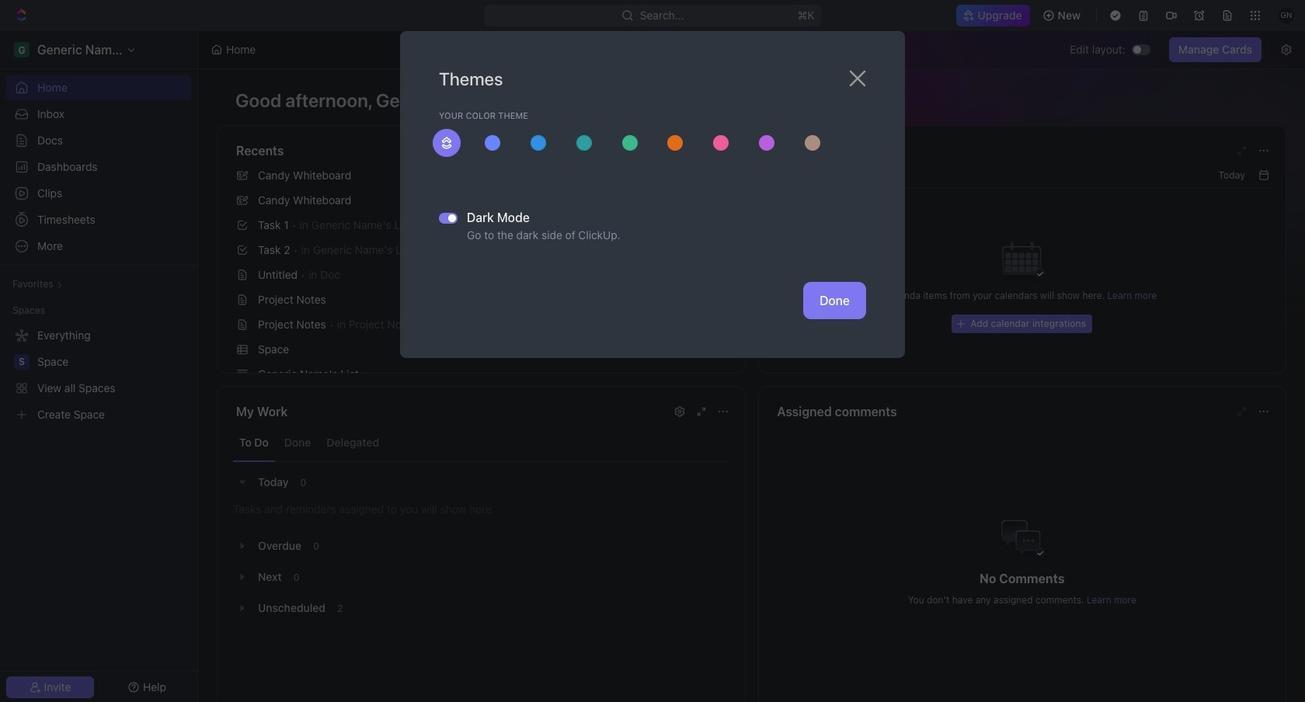 Task type: locate. For each thing, give the bounding box(es) containing it.
tree inside sidebar navigation
[[6, 323, 191, 427]]

dialog
[[400, 31, 905, 358]]

tree
[[6, 323, 191, 427]]

tab list
[[233, 424, 729, 462]]



Task type: describe. For each thing, give the bounding box(es) containing it.
sidebar navigation
[[0, 31, 198, 702]]



Task type: vqa. For each thing, say whether or not it's contained in the screenshot.
Today
no



